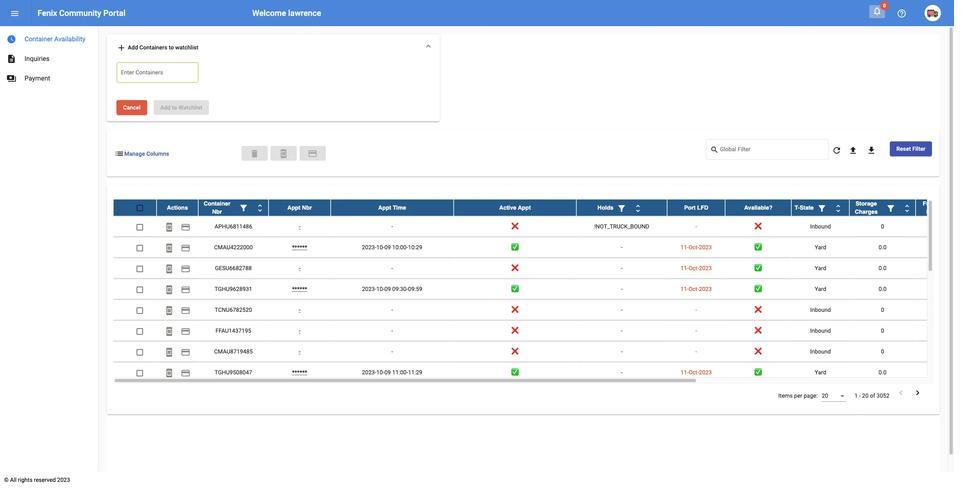 Task type: describe. For each thing, give the bounding box(es) containing it.
no color image for file_upload button
[[849, 145, 858, 155]]

11-oct-2023 for 10:29
[[681, 244, 712, 251]]

filter_alt button for t-state
[[814, 200, 830, 216]]

nbr for appt nbr
[[302, 205, 312, 211]]

help_outline button
[[894, 5, 910, 21]]

file_upload
[[849, 145, 858, 155]]

09 for 11:00-
[[385, 369, 391, 376]]

2 filter_alt from the left
[[617, 204, 627, 213]]

reset filter button
[[890, 142, 932, 156]]

navigate_before button
[[894, 388, 909, 400]]

delete
[[250, 149, 260, 159]]

2 yard from the top
[[815, 265, 827, 272]]

book_online button for tghu9508047
[[161, 365, 177, 381]]

book_online button for tghu9628931
[[161, 281, 177, 297]]

book_online button for cmau8719485
[[161, 344, 177, 360]]

- link for gesu6682788
[[299, 265, 301, 272]]

payment
[[25, 74, 50, 82]]

appt for appt nbr
[[288, 205, 301, 211]]

storage charges
[[855, 201, 878, 215]]

2 row from the top
[[113, 216, 954, 237]]

book_online for tghu9508047
[[164, 368, 174, 378]]

2023- for 2023-10-09 09:30-09:59
[[362, 286, 377, 293]]

delete image
[[250, 149, 260, 159]]

payment for cmau8719485
[[181, 347, 191, 357]]

filter
[[913, 146, 926, 152]]

fenix community portal
[[38, 8, 125, 18]]

no color image for tghu9508047's payment button
[[181, 368, 191, 378]]

no color image for book_online button for ffau1437195
[[164, 327, 174, 336]]

no color image containing list
[[115, 149, 124, 159]]

available?
[[744, 205, 773, 211]]

reset filter
[[897, 146, 926, 152]]

watchlist
[[175, 44, 199, 51]]

cell for gesu6682788
[[916, 258, 954, 279]]

9 row from the top
[[113, 362, 954, 383]]

0 for cmau8719485
[[881, 349, 885, 355]]

2 20 from the left
[[862, 393, 869, 399]]

availability
[[54, 35, 86, 43]]

unfold_more for t-state
[[834, 204, 843, 213]]

11- for 10:29
[[681, 244, 689, 251]]

filter_alt button for holds
[[614, 200, 630, 216]]

appt nbr
[[288, 205, 312, 211]]

2 11-oct-2023 from the top
[[681, 265, 712, 272]]

09:30-
[[392, 286, 408, 293]]

2023-10-09 09:30-09:59
[[362, 286, 422, 293]]

payment for ffau1437195
[[181, 327, 191, 336]]

watch_later
[[7, 34, 16, 44]]

payment for gesu6682788
[[181, 264, 191, 274]]

appt time
[[378, 205, 406, 211]]

unfold_more button for t-state
[[830, 200, 847, 216]]

to inside button
[[172, 104, 177, 111]]

no color image for unfold_more button corresponding to t-state
[[834, 204, 843, 213]]

navigation containing watch_later
[[0, 26, 98, 88]]

list manage columns
[[115, 149, 169, 159]]

refresh
[[832, 145, 842, 155]]

no color image for gesu6682788's book_online button
[[164, 264, 174, 274]]

inbound for aphu6811486
[[810, 223, 831, 230]]

lawrence
[[288, 8, 321, 18]]

active appt column header
[[454, 200, 577, 216]]

no color image for book_online button related to cmau4222000
[[164, 243, 174, 253]]

3 row from the top
[[113, 237, 954, 258]]

fenix
[[38, 8, 57, 18]]

no color image for navigate_before button
[[896, 388, 906, 398]]

no color image for "menu" button
[[10, 9, 20, 19]]

0 for ffau1437195
[[881, 328, 885, 334]]

payment button for tghu9628931
[[177, 281, 194, 297]]

2023-10-09 11:00-11:29
[[362, 369, 422, 376]]

payments
[[7, 74, 16, 83]]

add to watchlist button
[[154, 100, 209, 115]]

page:
[[804, 393, 818, 399]]

2 column header from the left
[[577, 200, 668, 216]]

no color image for 'filter_alt' popup button related to holds
[[617, 204, 627, 213]]

welcome lawrence
[[252, 8, 321, 18]]

inquiries
[[25, 55, 49, 63]]

per
[[794, 393, 803, 399]]

1 20 from the left
[[822, 393, 829, 399]]

notifications_none
[[873, 6, 882, 16]]

no color image for 'filter_alt' popup button for storage charges
[[886, 204, 896, 213]]

payment button for ffau1437195
[[177, 323, 194, 339]]

10:29
[[408, 244, 422, 251]]

no color image for unfold_more button for holds
[[633, 204, 643, 213]]

delete button
[[242, 146, 268, 161]]

t-state filter_alt
[[795, 204, 827, 213]]

payment for aphu6811486
[[181, 222, 191, 232]]

tcnu6782520
[[215, 307, 252, 313]]

yard for 10:29
[[815, 244, 827, 251]]

no color image for payment button related to aphu6811486
[[181, 222, 191, 232]]

yard for 09:59
[[815, 286, 827, 293]]

5 row from the top
[[113, 279, 954, 300]]

menu
[[10, 9, 20, 19]]

nbr for container nbr
[[212, 209, 222, 215]]

tghu9508047
[[215, 369, 252, 376]]

t-
[[795, 205, 800, 211]]

10- for 09:30-
[[377, 286, 385, 293]]

freight
[[923, 201, 943, 207]]

payment for tghu9508047
[[181, 368, 191, 378]]

payment button for cmau4222000
[[177, 239, 194, 256]]

no color image for navigate_next button
[[913, 388, 923, 398]]

1
[[855, 393, 858, 399]]

navigate_next button
[[911, 388, 925, 400]]

8 row from the top
[[113, 342, 954, 362]]

container for nbr
[[204, 201, 231, 207]]

freight kind column header
[[916, 200, 954, 216]]

oct- for 10:29
[[689, 244, 699, 251]]

actions column header
[[157, 200, 198, 216]]

unfold_more button for holds
[[630, 200, 646, 216]]

no color image for tghu9628931's book_online button
[[164, 285, 174, 295]]

actions
[[167, 205, 188, 211]]

filter_alt button for container nbr
[[236, 200, 252, 216]]

book_online for tcnu6782520
[[164, 306, 174, 316]]

2023- for 2023-10-09 11:00-11:29
[[362, 369, 377, 376]]

unfold_more button for storage charges
[[899, 200, 916, 216]]

appt time column header
[[331, 200, 454, 216]]

payment button for cmau8719485
[[177, 344, 194, 360]]

community
[[59, 8, 101, 18]]

Global Watchlist Filter field
[[720, 148, 825, 154]]

no color image for book_online button associated with aphu6811486
[[164, 222, 174, 232]]

storage
[[856, 201, 877, 207]]

book_online for aphu6811486
[[164, 222, 174, 232]]

holds
[[598, 205, 614, 211]]

cmau4222000
[[214, 244, 253, 251]]

watchlist
[[178, 104, 202, 111]]

all
[[10, 477, 17, 483]]

2023 for 11:29
[[699, 369, 712, 376]]

7 row from the top
[[113, 321, 954, 342]]

tghu9628931
[[215, 286, 252, 293]]

2 0.0 from the top
[[879, 265, 887, 272]]

port
[[684, 205, 696, 211]]

no color image for book_online button corresponding to tcnu6782520
[[164, 306, 174, 316]]

yard for 11:29
[[815, 369, 827, 376]]

book_online for cmau4222000
[[164, 243, 174, 253]]

10:00-
[[392, 244, 408, 251]]

notifications_none button
[[869, 5, 886, 18]]

add inside add add containers to watchlist
[[128, 44, 138, 51]]

columns
[[146, 151, 169, 157]]

no color image for container nbr's unfold_more button
[[255, 204, 265, 213]]

payment for cmau4222000
[[181, 243, 191, 253]]

add add containers to watchlist
[[117, 43, 199, 53]]

file_upload button
[[845, 142, 862, 158]]

reset
[[897, 146, 911, 152]]

2023 for 10:29
[[699, 244, 712, 251]]

!not_truck_bound
[[595, 223, 650, 230]]

2023 for 09:59
[[699, 286, 712, 293]]



Task type: vqa. For each thing, say whether or not it's contained in the screenshot.


Task type: locate. For each thing, give the bounding box(es) containing it.
3 10- from the top
[[377, 369, 385, 376]]

navigate_next
[[913, 388, 923, 398]]

1 vertical spatial 2023-
[[362, 286, 377, 293]]

4 cell from the top
[[916, 279, 954, 299]]

1 0.0 from the top
[[879, 244, 887, 251]]

4 column header from the left
[[850, 200, 916, 216]]

cell for ffau1437195
[[916, 321, 954, 341]]

2 cell from the top
[[916, 237, 954, 258]]

0 horizontal spatial 20
[[822, 393, 829, 399]]

container availability
[[25, 35, 86, 43]]

3 cell from the top
[[916, 258, 954, 279]]

rights
[[18, 477, 32, 483]]

0 vertical spatial 2023-
[[362, 244, 377, 251]]

1 vertical spatial add
[[160, 104, 171, 111]]

inbound for cmau8719485
[[810, 349, 831, 355]]

filter_alt
[[239, 204, 249, 213], [617, 204, 627, 213], [817, 204, 827, 213], [886, 204, 896, 213]]

1 cell from the top
[[916, 216, 954, 237]]

1 yard from the top
[[815, 244, 827, 251]]

0 vertical spatial 10-
[[377, 244, 385, 251]]

inbound for ffau1437195
[[810, 328, 831, 334]]

11:29
[[408, 369, 422, 376]]

****** link
[[292, 244, 307, 251], [292, 286, 307, 293], [292, 369, 307, 376]]

manage
[[124, 151, 145, 157]]

add to watchlist
[[160, 104, 202, 111]]

cmau8719485
[[214, 349, 253, 355]]

4 - link from the top
[[299, 328, 301, 334]]

1 ****** from the top
[[292, 244, 307, 251]]

holds filter_alt
[[598, 204, 627, 213]]

payment button for aphu6811486
[[177, 219, 194, 235]]

unfold_more right t-state filter_alt
[[834, 204, 843, 213]]

book_online button for cmau4222000
[[161, 239, 177, 256]]

no color image for payment button for ffau1437195
[[181, 327, 191, 336]]

2 unfold_more button from the left
[[630, 200, 646, 216]]

cell for cmau4222000
[[916, 237, 954, 258]]

4 11- from the top
[[681, 369, 689, 376]]

4 inbound from the top
[[810, 349, 831, 355]]

****** for tghu9508047
[[292, 369, 307, 376]]

2 vertical spatial 10-
[[377, 369, 385, 376]]

unfold_more up !not_truck_bound
[[633, 204, 643, 213]]

1 2023- from the top
[[362, 244, 377, 251]]

****** link for cmau4222000
[[292, 244, 307, 251]]

2023- left the 09:30-
[[362, 286, 377, 293]]

cell for aphu6811486
[[916, 216, 954, 237]]

0 vertical spatial add
[[128, 44, 138, 51]]

3 unfold_more from the left
[[834, 204, 843, 213]]

1 vertical spatial 10-
[[377, 286, 385, 293]]

6 row from the top
[[113, 300, 954, 321]]

containers
[[139, 44, 167, 51]]

filter_alt button for storage charges
[[883, 200, 899, 216]]

port lfd
[[684, 205, 709, 211]]

****** link for tghu9508047
[[292, 369, 307, 376]]

2 ****** from the top
[[292, 286, 307, 293]]

no color image inside navigation
[[7, 34, 16, 44]]

active appt
[[499, 205, 531, 211]]

2 appt from the left
[[378, 205, 391, 211]]

add right add
[[128, 44, 138, 51]]

no color image for storage charges unfold_more button
[[903, 204, 912, 213]]

2 10- from the top
[[377, 286, 385, 293]]

1 row from the top
[[113, 200, 954, 216]]

1 11-oct-2023 from the top
[[681, 244, 712, 251]]

book_online button for ffau1437195
[[161, 323, 177, 339]]

3 yard from the top
[[815, 286, 827, 293]]

oct-
[[689, 244, 699, 251], [689, 265, 699, 272], [689, 286, 699, 293], [689, 369, 699, 376]]

0 horizontal spatial appt
[[288, 205, 301, 211]]

3 11- from the top
[[681, 286, 689, 293]]

no color image inside file_upload button
[[849, 145, 858, 155]]

1 filter_alt from the left
[[239, 204, 249, 213]]

payment button for tcnu6782520
[[177, 302, 194, 318]]

11- for 11:29
[[681, 369, 689, 376]]

0 for aphu6811486
[[881, 223, 885, 230]]

****** link for tghu9628931
[[292, 286, 307, 293]]

2 ****** link from the top
[[292, 286, 307, 293]]

payment button for gesu6682788
[[177, 260, 194, 277]]

0 vertical spatial 09
[[385, 244, 391, 251]]

****** for cmau4222000
[[292, 244, 307, 251]]

0.0 for 09:59
[[879, 286, 887, 293]]

row containing filter_alt
[[113, 200, 954, 216]]

unfold_more button for container nbr
[[252, 200, 268, 216]]

no color image inside refresh button
[[832, 145, 842, 155]]

book_online button for tcnu6782520
[[161, 302, 177, 318]]

book_online for ffau1437195
[[164, 327, 174, 336]]

book_online
[[279, 149, 289, 159], [164, 222, 174, 232], [164, 243, 174, 253], [164, 264, 174, 274], [164, 285, 174, 295], [164, 306, 174, 316], [164, 327, 174, 336], [164, 347, 174, 357], [164, 368, 174, 378]]

2 vertical spatial ****** link
[[292, 369, 307, 376]]

items
[[779, 393, 793, 399]]

nbr
[[302, 205, 312, 211], [212, 209, 222, 215]]

help_outline
[[897, 9, 907, 19]]

description
[[7, 54, 16, 64]]

cell for cmau8719485
[[916, 342, 954, 362]]

navigation
[[0, 26, 98, 88]]

1 vertical spatial ****** link
[[292, 286, 307, 293]]

1 column header from the left
[[198, 200, 269, 216]]

unfold_more for container nbr
[[255, 204, 265, 213]]

payment button
[[300, 146, 326, 161], [177, 219, 194, 235], [177, 239, 194, 256], [177, 260, 194, 277], [177, 281, 194, 297], [177, 302, 194, 318], [177, 323, 194, 339], [177, 344, 194, 360], [177, 365, 194, 381]]

1 horizontal spatial add
[[160, 104, 171, 111]]

charges
[[855, 209, 878, 215]]

3 ****** link from the top
[[292, 369, 307, 376]]

no color image for payment button for cmau4222000
[[181, 243, 191, 253]]

no color image for payment button corresponding to cmau8719485
[[181, 347, 191, 357]]

no color image inside "menu" button
[[10, 9, 20, 19]]

filter_alt button right t-
[[814, 200, 830, 216]]

0 vertical spatial ******
[[292, 244, 307, 251]]

- link for cmau8719485
[[299, 349, 301, 355]]

© all rights reserved 2023
[[4, 477, 70, 483]]

oct- for 09:59
[[689, 286, 699, 293]]

file_download
[[867, 145, 877, 155]]

no color image inside help_outline popup button
[[897, 9, 907, 19]]

cell
[[916, 216, 954, 237], [916, 237, 954, 258], [916, 258, 954, 279], [916, 279, 954, 299], [916, 300, 954, 320], [916, 321, 954, 341], [916, 342, 954, 362], [916, 362, 954, 383]]

grid containing filter_alt
[[113, 200, 954, 384]]

book_online for tghu9628931
[[164, 285, 174, 295]]

1 appt from the left
[[288, 205, 301, 211]]

3052
[[877, 393, 890, 399]]

20 right page:
[[822, 393, 829, 399]]

✅
[[512, 244, 519, 251], [755, 244, 762, 251], [755, 265, 762, 272], [512, 286, 519, 293], [755, 286, 762, 293], [512, 369, 519, 376], [755, 369, 762, 376]]

4 unfold_more button from the left
[[899, 200, 916, 216]]

******
[[292, 244, 307, 251], [292, 286, 307, 293], [292, 369, 307, 376]]

2023-10-09 10:00-10:29
[[362, 244, 422, 251]]

09
[[385, 244, 391, 251], [385, 286, 391, 293], [385, 369, 391, 376]]

3 11-oct-2023 from the top
[[681, 286, 712, 293]]

unfold_more left freight kind
[[903, 204, 912, 213]]

no color image containing navigate_next
[[913, 388, 923, 398]]

no color image
[[873, 6, 882, 16], [10, 9, 20, 19], [7, 34, 16, 44], [117, 43, 126, 53], [711, 145, 720, 155], [115, 149, 124, 159], [617, 204, 627, 213], [817, 204, 827, 213], [164, 243, 174, 253], [181, 243, 191, 253], [164, 264, 174, 274], [181, 347, 191, 357], [164, 368, 174, 378]]

2 0 from the top
[[881, 307, 885, 313]]

2 2023- from the top
[[362, 286, 377, 293]]

portal
[[103, 8, 125, 18]]

no color image
[[897, 9, 907, 19], [7, 54, 16, 64], [7, 74, 16, 83], [832, 145, 842, 155], [849, 145, 858, 155], [867, 145, 877, 155], [279, 149, 289, 159], [308, 149, 318, 159], [239, 204, 249, 213], [255, 204, 265, 213], [633, 204, 643, 213], [834, 204, 843, 213], [886, 204, 896, 213], [903, 204, 912, 213], [164, 222, 174, 232], [181, 222, 191, 232], [181, 264, 191, 274], [164, 285, 174, 295], [181, 285, 191, 295], [164, 306, 174, 316], [181, 306, 191, 316], [164, 327, 174, 336], [181, 327, 191, 336], [164, 347, 174, 357], [181, 368, 191, 378], [896, 388, 906, 398], [913, 388, 923, 398]]

no color image containing add
[[117, 43, 126, 53]]

payment for tghu9628931
[[181, 285, 191, 295]]

gesu6682788
[[215, 265, 252, 272]]

items per page:
[[779, 393, 818, 399]]

09 left the 09:30-
[[385, 286, 391, 293]]

no color image containing payments
[[7, 74, 16, 83]]

search
[[711, 146, 719, 154]]

1 horizontal spatial nbr
[[302, 205, 312, 211]]

09 left the 11:00-
[[385, 369, 391, 376]]

None text field
[[121, 70, 194, 78]]

3 oct- from the top
[[689, 286, 699, 293]]

appt
[[288, 205, 301, 211], [378, 205, 391, 211], [518, 205, 531, 211]]

11-oct-2023 for 11:29
[[681, 369, 712, 376]]

3 ****** from the top
[[292, 369, 307, 376]]

active
[[499, 205, 517, 211]]

1 horizontal spatial appt
[[378, 205, 391, 211]]

no color image containing notifications_none
[[873, 6, 882, 16]]

1 11- from the top
[[681, 244, 689, 251]]

4 0 from the top
[[881, 349, 885, 355]]

8 cell from the top
[[916, 362, 954, 383]]

3 inbound from the top
[[810, 328, 831, 334]]

unfold_more left appt nbr
[[255, 204, 265, 213]]

09 for 10:00-
[[385, 244, 391, 251]]

3 column header from the left
[[792, 200, 850, 216]]

09 for 09:30-
[[385, 286, 391, 293]]

unfold_more for holds
[[633, 204, 643, 213]]

❌
[[512, 223, 519, 230], [755, 223, 762, 230], [512, 265, 519, 272], [512, 307, 519, 313], [755, 307, 762, 313], [512, 328, 519, 334], [755, 328, 762, 334], [512, 349, 519, 355], [755, 349, 762, 355]]

refresh button
[[829, 142, 845, 158]]

2 vertical spatial 09
[[385, 369, 391, 376]]

09:59
[[408, 286, 422, 293]]

to
[[169, 44, 174, 51], [172, 104, 177, 111]]

2023
[[699, 244, 712, 251], [699, 265, 712, 272], [699, 286, 712, 293], [699, 369, 712, 376], [57, 477, 70, 483]]

0
[[881, 223, 885, 230], [881, 307, 885, 313], [881, 328, 885, 334], [881, 349, 885, 355]]

1 oct- from the top
[[689, 244, 699, 251]]

add
[[128, 44, 138, 51], [160, 104, 171, 111]]

11-
[[681, 244, 689, 251], [681, 265, 689, 272], [681, 286, 689, 293], [681, 369, 689, 376]]

no color image for 'filter_alt' popup button associated with container nbr
[[239, 204, 249, 213]]

unfold_more button left freight kind
[[899, 200, 916, 216]]

0 vertical spatial container
[[25, 35, 53, 43]]

0.0
[[879, 244, 887, 251], [879, 265, 887, 272], [879, 286, 887, 293], [879, 369, 887, 376]]

1 unfold_more from the left
[[255, 204, 265, 213]]

grid
[[113, 200, 954, 384]]

4 11-oct-2023 from the top
[[681, 369, 712, 376]]

1 - 20 of 3052
[[855, 393, 890, 399]]

add
[[117, 43, 126, 53]]

no color image containing help_outline
[[897, 9, 907, 19]]

0.0 for 11:29
[[879, 369, 887, 376]]

time
[[393, 205, 406, 211]]

no color image inside navigate_before button
[[896, 388, 906, 398]]

©
[[4, 477, 9, 483]]

2 09 from the top
[[385, 286, 391, 293]]

2023- left the 11:00-
[[362, 369, 377, 376]]

1 ****** link from the top
[[292, 244, 307, 251]]

5 cell from the top
[[916, 300, 954, 320]]

6 cell from the top
[[916, 321, 954, 341]]

no color image for notifications_none popup button
[[873, 6, 882, 16]]

no color image for payment button related to tghu9628931
[[181, 285, 191, 295]]

cancel button
[[117, 100, 147, 115]]

appt inside column header
[[378, 205, 391, 211]]

container nbr
[[204, 201, 231, 215]]

0 horizontal spatial add
[[128, 44, 138, 51]]

4 yard from the top
[[815, 369, 827, 376]]

kind
[[927, 209, 939, 215]]

2023-
[[362, 244, 377, 251], [362, 286, 377, 293], [362, 369, 377, 376]]

menu button
[[7, 5, 23, 21]]

3 filter_alt button from the left
[[814, 200, 830, 216]]

book_online button for aphu6811486
[[161, 219, 177, 235]]

row
[[113, 200, 954, 216], [113, 216, 954, 237], [113, 237, 954, 258], [113, 258, 954, 279], [113, 279, 954, 300], [113, 300, 954, 321], [113, 321, 954, 342], [113, 342, 954, 362], [113, 362, 954, 383]]

no color image inside file_download button
[[867, 145, 877, 155]]

3 0 from the top
[[881, 328, 885, 334]]

11-oct-2023 for 09:59
[[681, 286, 712, 293]]

20 left the of
[[862, 393, 869, 399]]

no color image containing search
[[711, 145, 720, 155]]

no color image containing navigate_before
[[896, 388, 906, 398]]

1 vertical spatial 09
[[385, 286, 391, 293]]

4 0.0 from the top
[[879, 369, 887, 376]]

no color image inside navigate_next button
[[913, 388, 923, 398]]

10- left the 11:00-
[[377, 369, 385, 376]]

no color image containing menu
[[10, 9, 20, 19]]

book_online button for gesu6682788
[[161, 260, 177, 277]]

1 09 from the top
[[385, 244, 391, 251]]

2 11- from the top
[[681, 265, 689, 272]]

4 unfold_more from the left
[[903, 204, 912, 213]]

4 row from the top
[[113, 258, 954, 279]]

nbr inside container nbr
[[212, 209, 222, 215]]

2 horizontal spatial appt
[[518, 205, 531, 211]]

1 inbound from the top
[[810, 223, 831, 230]]

0 horizontal spatial container
[[25, 35, 53, 43]]

10- for 11:00-
[[377, 369, 385, 376]]

no color image inside notifications_none popup button
[[873, 6, 882, 16]]

available? column header
[[726, 200, 792, 216]]

10- for 10:00-
[[377, 244, 385, 251]]

- link for ffau1437195
[[299, 328, 301, 334]]

no color image for help_outline popup button
[[897, 9, 907, 19]]

unfold_more button up aphu6811486
[[252, 200, 268, 216]]

1 horizontal spatial 20
[[862, 393, 869, 399]]

0 vertical spatial to
[[169, 44, 174, 51]]

filter_alt button right storage charges
[[883, 200, 899, 216]]

filter_alt button up !not_truck_bound
[[614, 200, 630, 216]]

port lfd column header
[[668, 200, 726, 216]]

11:00-
[[392, 369, 408, 376]]

1 10- from the top
[[377, 244, 385, 251]]

10- left the 09:30-
[[377, 286, 385, 293]]

state
[[800, 205, 814, 211]]

2 vertical spatial ******
[[292, 369, 307, 376]]

no color image containing watch_later
[[7, 34, 16, 44]]

welcome
[[252, 8, 286, 18]]

no color image for 'filter_alt' popup button associated with t-state
[[817, 204, 827, 213]]

2 oct- from the top
[[689, 265, 699, 272]]

container up inquiries
[[25, 35, 53, 43]]

no color image for file_download button
[[867, 145, 877, 155]]

2 - link from the top
[[299, 265, 301, 272]]

7 cell from the top
[[916, 342, 954, 362]]

no color image for refresh button
[[832, 145, 842, 155]]

no color image for payment button corresponding to tcnu6782520
[[181, 306, 191, 316]]

0 horizontal spatial nbr
[[212, 209, 222, 215]]

cell for tcnu6782520
[[916, 300, 954, 320]]

aphu6811486
[[215, 223, 252, 230]]

payment for tcnu6782520
[[181, 306, 191, 316]]

09 left 10:00-
[[385, 244, 391, 251]]

no color image containing file_download
[[867, 145, 877, 155]]

cancel
[[123, 104, 141, 111]]

appt nbr column header
[[269, 200, 331, 216]]

payment
[[308, 149, 318, 159], [181, 222, 191, 232], [181, 243, 191, 253], [181, 264, 191, 274], [181, 285, 191, 295], [181, 306, 191, 316], [181, 327, 191, 336], [181, 347, 191, 357], [181, 368, 191, 378]]

4 filter_alt from the left
[[886, 204, 896, 213]]

filter_alt right storage charges
[[886, 204, 896, 213]]

1 horizontal spatial container
[[204, 201, 231, 207]]

1 - link from the top
[[299, 223, 301, 230]]

inbound for tcnu6782520
[[810, 307, 831, 313]]

container up aphu6811486
[[204, 201, 231, 207]]

file_download button
[[864, 142, 880, 158]]

1 unfold_more button from the left
[[252, 200, 268, 216]]

3 unfold_more button from the left
[[830, 200, 847, 216]]

3 - link from the top
[[299, 307, 301, 313]]

freight kind
[[923, 201, 943, 215]]

3 filter_alt from the left
[[817, 204, 827, 213]]

no color image containing refresh
[[832, 145, 842, 155]]

no color image containing file_upload
[[849, 145, 858, 155]]

container for availability
[[25, 35, 53, 43]]

unfold_more button up !not_truck_bound
[[630, 200, 646, 216]]

unfold_more button
[[252, 200, 268, 216], [630, 200, 646, 216], [830, 200, 847, 216], [899, 200, 916, 216]]

to left the "watchlist"
[[172, 104, 177, 111]]

filter_alt button up aphu6811486
[[236, 200, 252, 216]]

lfd
[[697, 205, 709, 211]]

no color image containing description
[[7, 54, 16, 64]]

0 for tcnu6782520
[[881, 307, 885, 313]]

unfold_more button right t-state filter_alt
[[830, 200, 847, 216]]

3 09 from the top
[[385, 369, 391, 376]]

1 filter_alt button from the left
[[236, 200, 252, 216]]

to left watchlist
[[169, 44, 174, 51]]

navigate_before
[[896, 388, 906, 398]]

2 unfold_more from the left
[[633, 204, 643, 213]]

10- left 10:00-
[[377, 244, 385, 251]]

11- for 09:59
[[681, 286, 689, 293]]

2023- left 10:00-
[[362, 244, 377, 251]]

1 0 from the top
[[881, 223, 885, 230]]

1 vertical spatial container
[[204, 201, 231, 207]]

book_online for gesu6682788
[[164, 264, 174, 274]]

to inside add add containers to watchlist
[[169, 44, 174, 51]]

no color image for book_online button for cmau8719485
[[164, 347, 174, 357]]

1 vertical spatial ******
[[292, 286, 307, 293]]

no color image for payment button related to gesu6682788
[[181, 264, 191, 274]]

list
[[115, 149, 124, 159]]

cell for tghu9628931
[[916, 279, 954, 299]]

add inside button
[[160, 104, 171, 111]]

inbound
[[810, 223, 831, 230], [810, 307, 831, 313], [810, 328, 831, 334], [810, 349, 831, 355]]

reserved
[[34, 477, 56, 483]]

yard
[[815, 244, 827, 251], [815, 265, 827, 272], [815, 286, 827, 293], [815, 369, 827, 376]]

payment button for tghu9508047
[[177, 365, 194, 381]]

oct- for 11:29
[[689, 369, 699, 376]]

2 filter_alt button from the left
[[614, 200, 630, 216]]

filter_alt up aphu6811486
[[239, 204, 249, 213]]

of
[[870, 393, 876, 399]]

3 2023- from the top
[[362, 369, 377, 376]]

filter_alt right state
[[817, 204, 827, 213]]

5 - link from the top
[[299, 349, 301, 355]]

3 appt from the left
[[518, 205, 531, 211]]

20
[[822, 393, 829, 399], [862, 393, 869, 399]]

1 vertical spatial to
[[172, 104, 177, 111]]

add left the "watchlist"
[[160, 104, 171, 111]]

4 oct- from the top
[[689, 369, 699, 376]]

0 vertical spatial ****** link
[[292, 244, 307, 251]]

2023- for 2023-10-09 10:00-10:29
[[362, 244, 377, 251]]

filter_alt right holds on the right top of page
[[617, 204, 627, 213]]

4 filter_alt button from the left
[[883, 200, 899, 216]]

column header
[[198, 200, 269, 216], [577, 200, 668, 216], [792, 200, 850, 216], [850, 200, 916, 216]]

ffau1437195
[[216, 328, 251, 334]]

no color image for book_online button associated with tghu9508047
[[164, 368, 174, 378]]

2 inbound from the top
[[810, 307, 831, 313]]

2 vertical spatial 2023-
[[362, 369, 377, 376]]

3 0.0 from the top
[[879, 286, 887, 293]]



